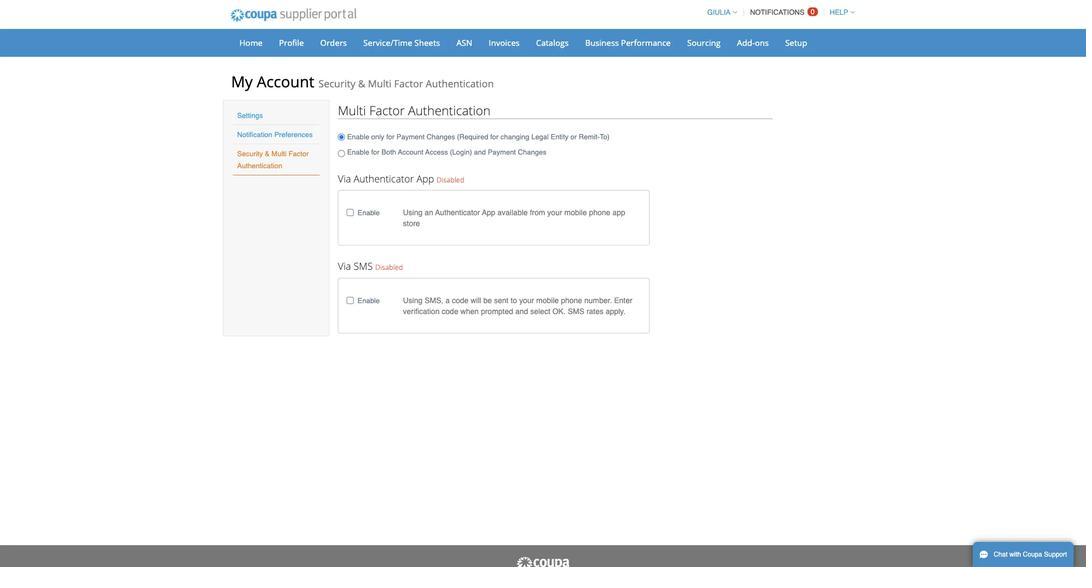 Task type: locate. For each thing, give the bounding box(es) containing it.
1 horizontal spatial payment
[[488, 148, 516, 156]]

using up verification
[[403, 296, 423, 305]]

mobile right from
[[564, 208, 587, 217]]

1 horizontal spatial your
[[547, 208, 562, 217]]

using for using sms, a code will be sent to your mobile phone number. enter verification code when prompted and select ok. sms rates apply.
[[403, 296, 423, 305]]

orders
[[320, 37, 347, 48]]

factor up only
[[369, 102, 405, 119]]

& down 'notification preferences' 'link'
[[265, 150, 270, 158]]

0 horizontal spatial multi
[[272, 150, 287, 158]]

1 via from the top
[[338, 172, 351, 186]]

security down notification
[[237, 150, 263, 158]]

authentication up the (required
[[408, 102, 491, 119]]

factor down preferences
[[289, 150, 309, 158]]

and down to
[[515, 307, 528, 316]]

app inside using an authenticator app available from your mobile phone app store
[[482, 208, 495, 217]]

1 vertical spatial using
[[403, 296, 423, 305]]

0 vertical spatial and
[[474, 148, 486, 156]]

2 vertical spatial authentication
[[237, 162, 282, 170]]

0 horizontal spatial disabled
[[375, 263, 403, 273]]

1 horizontal spatial app
[[482, 208, 495, 217]]

1 vertical spatial coupa supplier portal image
[[516, 557, 570, 568]]

my account security & multi factor authentication
[[231, 71, 494, 92]]

0 horizontal spatial coupa supplier portal image
[[223, 2, 364, 29]]

settings link
[[237, 111, 263, 120]]

0 horizontal spatial and
[[474, 148, 486, 156]]

0 vertical spatial security
[[318, 77, 355, 91]]

code down a
[[442, 307, 458, 316]]

authentication inside security & multi factor authentication
[[237, 162, 282, 170]]

0 vertical spatial factor
[[394, 77, 423, 91]]

1 vertical spatial account
[[398, 148, 423, 156]]

service/time sheets link
[[356, 34, 447, 51]]

and
[[474, 148, 486, 156], [515, 307, 528, 316]]

factor up the multi factor authentication
[[394, 77, 423, 91]]

0 vertical spatial payment
[[397, 133, 425, 141]]

available
[[498, 208, 528, 217]]

2 vertical spatial multi
[[272, 150, 287, 158]]

for left the changing on the top left of page
[[490, 133, 499, 141]]

0 vertical spatial app
[[417, 172, 434, 186]]

verification
[[403, 307, 440, 316]]

using inside "using sms, a code will be sent to your mobile phone number. enter verification code when prompted and select ok. sms rates apply."
[[403, 296, 423, 305]]

multi down 'notification preferences' 'link'
[[272, 150, 287, 158]]

from
[[530, 208, 545, 217]]

0 vertical spatial mobile
[[564, 208, 587, 217]]

1 vertical spatial disabled
[[375, 263, 403, 273]]

factor inside my account security & multi factor authentication
[[394, 77, 423, 91]]

1 vertical spatial sms
[[568, 307, 584, 316]]

disabled down 'enable for both account access (login) and payment changes' at the top
[[437, 175, 464, 185]]

for right only
[[386, 133, 395, 141]]

notifications
[[750, 8, 805, 16]]

notification
[[237, 131, 272, 139]]

1 vertical spatial authenticator
[[435, 208, 480, 217]]

coupa supplier portal image
[[223, 2, 364, 29], [516, 557, 570, 568]]

changes
[[427, 133, 455, 141], [518, 148, 546, 156]]

0 vertical spatial phone
[[589, 208, 610, 217]]

0 vertical spatial coupa supplier portal image
[[223, 2, 364, 29]]

phone inside "using sms, a code will be sent to your mobile phone number. enter verification code when prompted and select ok. sms rates apply."
[[561, 296, 582, 305]]

0 vertical spatial using
[[403, 208, 423, 217]]

factor
[[394, 77, 423, 91], [369, 102, 405, 119], [289, 150, 309, 158]]

account down profile link
[[257, 71, 314, 92]]

phone up ok. at the bottom right of page
[[561, 296, 582, 305]]

for
[[386, 133, 395, 141], [490, 133, 499, 141], [371, 148, 380, 156]]

chat with coupa support button
[[973, 543, 1074, 568]]

changes up access
[[427, 133, 455, 141]]

multi factor authentication
[[338, 102, 491, 119]]

app left available
[[482, 208, 495, 217]]

sheets
[[415, 37, 440, 48]]

0 vertical spatial changes
[[427, 133, 455, 141]]

changing
[[501, 133, 529, 141]]

to)
[[600, 133, 610, 141]]

select
[[530, 307, 550, 316]]

&
[[358, 77, 365, 91], [265, 150, 270, 158]]

& inside security & multi factor authentication
[[265, 150, 270, 158]]

0 horizontal spatial mobile
[[536, 296, 559, 305]]

using an authenticator app available from your mobile phone app store
[[403, 208, 625, 228]]

multi up enable only for payment changes (required for changing legal entity or remit-to) radio
[[338, 102, 366, 119]]

Enable only for Payment Changes (Required for changing Legal Entity or Remit-To) radio
[[338, 130, 345, 144]]

and down enable only for payment changes (required for changing legal entity or remit-to)
[[474, 148, 486, 156]]

1 vertical spatial payment
[[488, 148, 516, 156]]

disabled inside via authenticator app disabled
[[437, 175, 464, 185]]

authenticator right an
[[435, 208, 480, 217]]

1 horizontal spatial security
[[318, 77, 355, 91]]

authenticator down both
[[354, 172, 414, 186]]

giulia link
[[702, 8, 737, 16]]

invoices link
[[482, 34, 527, 51]]

navigation
[[702, 2, 855, 23]]

1 horizontal spatial changes
[[518, 148, 546, 156]]

business performance
[[585, 37, 671, 48]]

1 vertical spatial and
[[515, 307, 528, 316]]

app down access
[[417, 172, 434, 186]]

app
[[417, 172, 434, 186], [482, 208, 495, 217]]

mobile inside using an authenticator app available from your mobile phone app store
[[564, 208, 587, 217]]

1 vertical spatial security
[[237, 150, 263, 158]]

enable down via sms disabled
[[358, 297, 380, 305]]

code right a
[[452, 296, 469, 305]]

multi down service/time
[[368, 77, 392, 91]]

coupa
[[1023, 552, 1042, 559]]

invoices
[[489, 37, 520, 48]]

security & multi factor authentication link
[[237, 150, 309, 170]]

0 vertical spatial multi
[[368, 77, 392, 91]]

1 horizontal spatial phone
[[589, 208, 610, 217]]

0 horizontal spatial account
[[257, 71, 314, 92]]

0 horizontal spatial security
[[237, 150, 263, 158]]

and inside "using sms, a code will be sent to your mobile phone number. enter verification code when prompted and select ok. sms rates apply."
[[515, 307, 528, 316]]

1 horizontal spatial for
[[386, 133, 395, 141]]

via for via sms
[[338, 260, 351, 273]]

0 vertical spatial disabled
[[437, 175, 464, 185]]

add-
[[737, 37, 755, 48]]

prompted
[[481, 307, 513, 316]]

for left both
[[371, 148, 380, 156]]

0 vertical spatial via
[[338, 172, 351, 186]]

1 horizontal spatial disabled
[[437, 175, 464, 185]]

1 vertical spatial multi
[[338, 102, 366, 119]]

disabled down store
[[375, 263, 403, 273]]

profile
[[279, 37, 304, 48]]

service/time sheets
[[363, 37, 440, 48]]

using inside using an authenticator app available from your mobile phone app store
[[403, 208, 423, 217]]

Enable for Both Account Access (Login) and Payment Changes radio
[[338, 147, 345, 161]]

your right to
[[519, 296, 534, 305]]

1 horizontal spatial &
[[358, 77, 365, 91]]

sms
[[354, 260, 373, 273], [568, 307, 584, 316]]

app
[[613, 208, 625, 217]]

using
[[403, 208, 423, 217], [403, 296, 423, 305]]

multi inside my account security & multi factor authentication
[[368, 77, 392, 91]]

phone left the app
[[589, 208, 610, 217]]

0 horizontal spatial &
[[265, 150, 270, 158]]

2 horizontal spatial multi
[[368, 77, 392, 91]]

enable down via authenticator app disabled
[[358, 209, 380, 217]]

2 via from the top
[[338, 260, 351, 273]]

navigation containing notifications 0
[[702, 2, 855, 23]]

0 horizontal spatial for
[[371, 148, 380, 156]]

your inside using an authenticator app available from your mobile phone app store
[[547, 208, 562, 217]]

0 horizontal spatial changes
[[427, 133, 455, 141]]

using up store
[[403, 208, 423, 217]]

1 vertical spatial via
[[338, 260, 351, 273]]

factor inside security & multi factor authentication
[[289, 150, 309, 158]]

chat with coupa support
[[994, 552, 1067, 559]]

1 vertical spatial app
[[482, 208, 495, 217]]

phone
[[589, 208, 610, 217], [561, 296, 582, 305]]

1 vertical spatial phone
[[561, 296, 582, 305]]

authentication down asn link at the left top of the page
[[426, 77, 494, 91]]

1 horizontal spatial sms
[[568, 307, 584, 316]]

0 horizontal spatial phone
[[561, 296, 582, 305]]

authentication down notification
[[237, 162, 282, 170]]

mobile up select at the bottom of the page
[[536, 296, 559, 305]]

& down service/time
[[358, 77, 365, 91]]

account right both
[[398, 148, 423, 156]]

2 using from the top
[[403, 296, 423, 305]]

enable for both account access (login) and payment changes
[[347, 148, 546, 156]]

ok.
[[552, 307, 566, 316]]

business performance link
[[578, 34, 678, 51]]

0 vertical spatial your
[[547, 208, 562, 217]]

authenticator
[[354, 172, 414, 186], [435, 208, 480, 217]]

1 horizontal spatial and
[[515, 307, 528, 316]]

apply.
[[606, 307, 626, 316]]

changes down "legal"
[[518, 148, 546, 156]]

1 vertical spatial &
[[265, 150, 270, 158]]

& inside my account security & multi factor authentication
[[358, 77, 365, 91]]

payment down the multi factor authentication
[[397, 133, 425, 141]]

payment down the changing on the top left of page
[[488, 148, 516, 156]]

security
[[318, 77, 355, 91], [237, 150, 263, 158]]

1 horizontal spatial authenticator
[[435, 208, 480, 217]]

1 vertical spatial authentication
[[408, 102, 491, 119]]

your right from
[[547, 208, 562, 217]]

mobile inside "using sms, a code will be sent to your mobile phone number. enter verification code when prompted and select ok. sms rates apply."
[[536, 296, 559, 305]]

1 using from the top
[[403, 208, 423, 217]]

code
[[452, 296, 469, 305], [442, 307, 458, 316]]

0 horizontal spatial sms
[[354, 260, 373, 273]]

using for using an authenticator app available from your mobile phone app store
[[403, 208, 423, 217]]

0 vertical spatial &
[[358, 77, 365, 91]]

None checkbox
[[347, 209, 354, 217], [347, 297, 354, 304], [347, 209, 354, 217], [347, 297, 354, 304]]

via sms disabled
[[338, 260, 403, 273]]

2 vertical spatial factor
[[289, 150, 309, 158]]

business
[[585, 37, 619, 48]]

orders link
[[313, 34, 354, 51]]

help
[[830, 8, 848, 16]]

disabled
[[437, 175, 464, 185], [375, 263, 403, 273]]

0 horizontal spatial your
[[519, 296, 534, 305]]

account
[[257, 71, 314, 92], [398, 148, 423, 156]]

1 vertical spatial mobile
[[536, 296, 559, 305]]

0 vertical spatial authenticator
[[354, 172, 414, 186]]

enable
[[347, 133, 369, 141], [347, 148, 369, 156], [358, 209, 380, 217], [358, 297, 380, 305]]

1 horizontal spatial mobile
[[564, 208, 587, 217]]

via
[[338, 172, 351, 186], [338, 260, 351, 273]]

0 vertical spatial authentication
[[426, 77, 494, 91]]

help link
[[825, 8, 855, 16]]

setup link
[[778, 34, 814, 51]]

multi
[[368, 77, 392, 91], [338, 102, 366, 119], [272, 150, 287, 158]]

1 vertical spatial your
[[519, 296, 534, 305]]

your
[[547, 208, 562, 217], [519, 296, 534, 305]]

your inside "using sms, a code will be sent to your mobile phone number. enter verification code when prompted and select ok. sms rates apply."
[[519, 296, 534, 305]]

security down the orders link
[[318, 77, 355, 91]]



Task type: vqa. For each thing, say whether or not it's contained in the screenshot.
Photograph
no



Task type: describe. For each thing, give the bounding box(es) containing it.
sourcing
[[687, 37, 721, 48]]

or
[[571, 133, 577, 141]]

a
[[446, 296, 450, 305]]

using sms, a code will be sent to your mobile phone number. enter verification code when prompted and select ok. sms rates apply.
[[403, 296, 633, 316]]

performance
[[621, 37, 671, 48]]

security inside my account security & multi factor authentication
[[318, 77, 355, 91]]

sms inside "using sms, a code will be sent to your mobile phone number. enter verification code when prompted and select ok. sms rates apply."
[[568, 307, 584, 316]]

entity
[[551, 133, 569, 141]]

notifications 0
[[750, 8, 815, 16]]

sms,
[[425, 296, 443, 305]]

asn link
[[449, 34, 479, 51]]

access
[[425, 148, 448, 156]]

authenticator inside using an authenticator app available from your mobile phone app store
[[435, 208, 480, 217]]

0
[[811, 8, 815, 16]]

my
[[231, 71, 253, 92]]

number.
[[584, 296, 612, 305]]

catalogs
[[536, 37, 569, 48]]

giulia
[[707, 8, 731, 16]]

enable only for payment changes (required for changing legal entity or remit-to)
[[347, 133, 610, 141]]

settings
[[237, 111, 263, 120]]

enable right the enable for both account access (login) and payment changes "option"
[[347, 148, 369, 156]]

asn
[[456, 37, 472, 48]]

1 vertical spatial code
[[442, 307, 458, 316]]

disabled inside via sms disabled
[[375, 263, 403, 273]]

home
[[239, 37, 263, 48]]

rates
[[587, 307, 604, 316]]

authentication inside my account security & multi factor authentication
[[426, 77, 494, 91]]

0 vertical spatial code
[[452, 296, 469, 305]]

will
[[471, 296, 481, 305]]

security & multi factor authentication
[[237, 150, 309, 170]]

notification preferences link
[[237, 131, 313, 139]]

via for via authenticator app
[[338, 172, 351, 186]]

add-ons
[[737, 37, 769, 48]]

service/time
[[363, 37, 412, 48]]

home link
[[232, 34, 270, 51]]

an
[[425, 208, 433, 217]]

1 vertical spatial changes
[[518, 148, 546, 156]]

chat
[[994, 552, 1008, 559]]

multi inside security & multi factor authentication
[[272, 150, 287, 158]]

preferences
[[274, 131, 313, 139]]

be
[[483, 296, 492, 305]]

enter
[[614, 296, 633, 305]]

support
[[1044, 552, 1067, 559]]

ons
[[755, 37, 769, 48]]

sent
[[494, 296, 509, 305]]

sourcing link
[[680, 34, 728, 51]]

catalogs link
[[529, 34, 576, 51]]

add-ons link
[[730, 34, 776, 51]]

setup
[[785, 37, 807, 48]]

profile link
[[272, 34, 311, 51]]

(login)
[[450, 148, 472, 156]]

legal
[[531, 133, 549, 141]]

0 vertical spatial sms
[[354, 260, 373, 273]]

0 horizontal spatial app
[[417, 172, 434, 186]]

remit-
[[579, 133, 600, 141]]

with
[[1010, 552, 1021, 559]]

1 horizontal spatial coupa supplier portal image
[[516, 557, 570, 568]]

security inside security & multi factor authentication
[[237, 150, 263, 158]]

(required
[[457, 133, 488, 141]]

enable right enable only for payment changes (required for changing legal entity or remit-to) radio
[[347, 133, 369, 141]]

2 horizontal spatial for
[[490, 133, 499, 141]]

both
[[382, 148, 396, 156]]

1 vertical spatial factor
[[369, 102, 405, 119]]

1 horizontal spatial account
[[398, 148, 423, 156]]

notification preferences
[[237, 131, 313, 139]]

0 vertical spatial account
[[257, 71, 314, 92]]

via authenticator app disabled
[[338, 172, 464, 186]]

0 horizontal spatial authenticator
[[354, 172, 414, 186]]

phone inside using an authenticator app available from your mobile phone app store
[[589, 208, 610, 217]]

to
[[511, 296, 517, 305]]

store
[[403, 219, 420, 228]]

1 horizontal spatial multi
[[338, 102, 366, 119]]

0 horizontal spatial payment
[[397, 133, 425, 141]]

only
[[371, 133, 384, 141]]

when
[[461, 307, 479, 316]]



